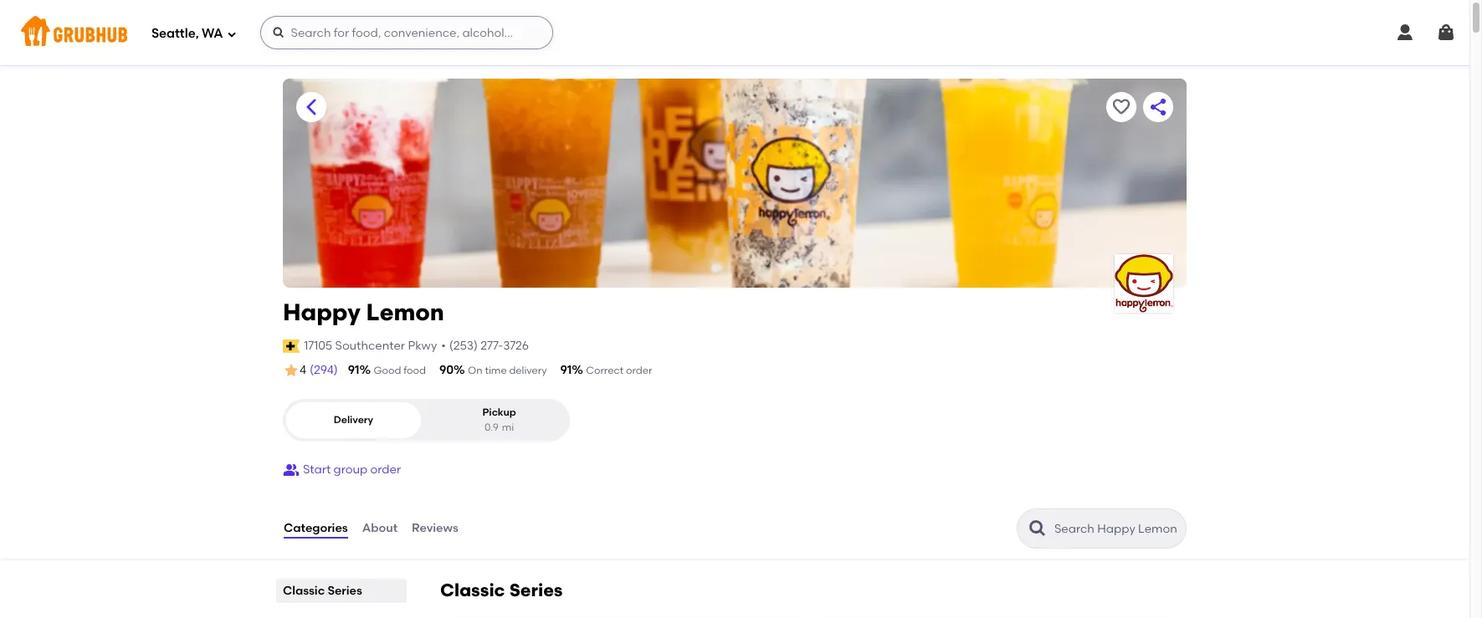 Task type: vqa. For each thing, say whether or not it's contained in the screenshot.
the caret left icon
yes



Task type: describe. For each thing, give the bounding box(es) containing it.
•
[[441, 339, 446, 353]]

happy
[[283, 298, 361, 326]]

classic series tab
[[283, 582, 400, 600]]

time
[[485, 365, 507, 377]]

subscription pass image
[[283, 340, 300, 353]]

series inside tab
[[328, 584, 362, 598]]

91 for good food
[[348, 363, 359, 377]]

277-
[[481, 339, 503, 353]]

Search Happy Lemon search field
[[1053, 521, 1181, 537]]

save this restaurant image
[[1111, 97, 1131, 117]]

pickup 0.9 mi
[[482, 407, 516, 433]]

categories
[[284, 521, 348, 535]]

search icon image
[[1028, 519, 1048, 539]]

people icon image
[[283, 462, 300, 479]]

(294)
[[310, 363, 338, 377]]

classic inside tab
[[283, 584, 325, 598]]

start group order button
[[283, 455, 401, 485]]

about
[[362, 521, 398, 535]]

about button
[[361, 499, 398, 559]]

save this restaurant button
[[1106, 92, 1136, 122]]

(253) 277-3726 button
[[449, 338, 529, 355]]

0 horizontal spatial svg image
[[272, 26, 285, 39]]

correct order
[[586, 365, 652, 377]]

caret left icon image
[[301, 97, 321, 117]]

share icon image
[[1148, 97, 1168, 117]]

categories button
[[283, 499, 349, 559]]

0 horizontal spatial svg image
[[226, 29, 236, 39]]

pkwy
[[408, 339, 437, 353]]

lemon
[[366, 298, 444, 326]]

reviews button
[[411, 499, 459, 559]]

classic series inside classic series tab
[[283, 584, 362, 598]]



Task type: locate. For each thing, give the bounding box(es) containing it.
order
[[626, 365, 652, 377], [370, 463, 401, 477]]

food
[[404, 365, 426, 377]]

happy lemon
[[283, 298, 444, 326]]

91 down the 17105 southcenter pkwy "button"
[[348, 363, 359, 377]]

0 horizontal spatial classic
[[283, 584, 325, 598]]

1 horizontal spatial svg image
[[1436, 23, 1456, 43]]

1 vertical spatial order
[[370, 463, 401, 477]]

group
[[334, 463, 368, 477]]

main navigation navigation
[[0, 0, 1469, 65]]

order right correct
[[626, 365, 652, 377]]

0.9
[[485, 421, 499, 433]]

seattle,
[[151, 26, 199, 41]]

0 horizontal spatial classic series
[[283, 584, 362, 598]]

on time delivery
[[468, 365, 547, 377]]

delivery
[[334, 414, 373, 426]]

Search for food, convenience, alcohol... search field
[[260, 16, 553, 49]]

correct
[[586, 365, 624, 377]]

3726
[[503, 339, 529, 353]]

option group containing pickup
[[283, 399, 570, 442]]

classic series
[[440, 580, 563, 601], [283, 584, 362, 598]]

0 vertical spatial order
[[626, 365, 652, 377]]

2 91 from the left
[[560, 363, 572, 377]]

1 horizontal spatial order
[[626, 365, 652, 377]]

start group order
[[303, 463, 401, 477]]

0 horizontal spatial order
[[370, 463, 401, 477]]

option group
[[283, 399, 570, 442]]

classic down reviews button
[[440, 580, 505, 601]]

classic
[[440, 580, 505, 601], [283, 584, 325, 598]]

on
[[468, 365, 482, 377]]

90
[[439, 363, 454, 377]]

4
[[300, 363, 306, 377]]

svg image
[[1436, 23, 1456, 43], [272, 26, 285, 39]]

happy lemon logo image
[[1115, 254, 1173, 313]]

southcenter
[[335, 339, 405, 353]]

17105 southcenter pkwy
[[304, 339, 437, 353]]

good
[[374, 365, 401, 377]]

0 horizontal spatial 91
[[348, 363, 359, 377]]

91
[[348, 363, 359, 377], [560, 363, 572, 377]]

1 horizontal spatial classic series
[[440, 580, 563, 601]]

seattle, wa
[[151, 26, 223, 41]]

classic down categories button
[[283, 584, 325, 598]]

pickup
[[482, 407, 516, 419]]

1 horizontal spatial svg image
[[1395, 23, 1415, 43]]

1 horizontal spatial series
[[509, 580, 563, 601]]

wa
[[202, 26, 223, 41]]

17105
[[304, 339, 332, 353]]

0 horizontal spatial series
[[328, 584, 362, 598]]

series
[[509, 580, 563, 601], [328, 584, 362, 598]]

1 horizontal spatial 91
[[560, 363, 572, 377]]

star icon image
[[283, 362, 300, 379]]

start
[[303, 463, 331, 477]]

91 for correct order
[[560, 363, 572, 377]]

mi
[[502, 421, 514, 433]]

17105 southcenter pkwy button
[[303, 337, 438, 356]]

good food
[[374, 365, 426, 377]]

delivery
[[509, 365, 547, 377]]

91 right delivery
[[560, 363, 572, 377]]

order inside button
[[370, 463, 401, 477]]

svg image
[[1395, 23, 1415, 43], [226, 29, 236, 39]]

(253)
[[449, 339, 478, 353]]

reviews
[[412, 521, 458, 535]]

order right group
[[370, 463, 401, 477]]

1 horizontal spatial classic
[[440, 580, 505, 601]]

1 91 from the left
[[348, 363, 359, 377]]

• (253) 277-3726
[[441, 339, 529, 353]]



